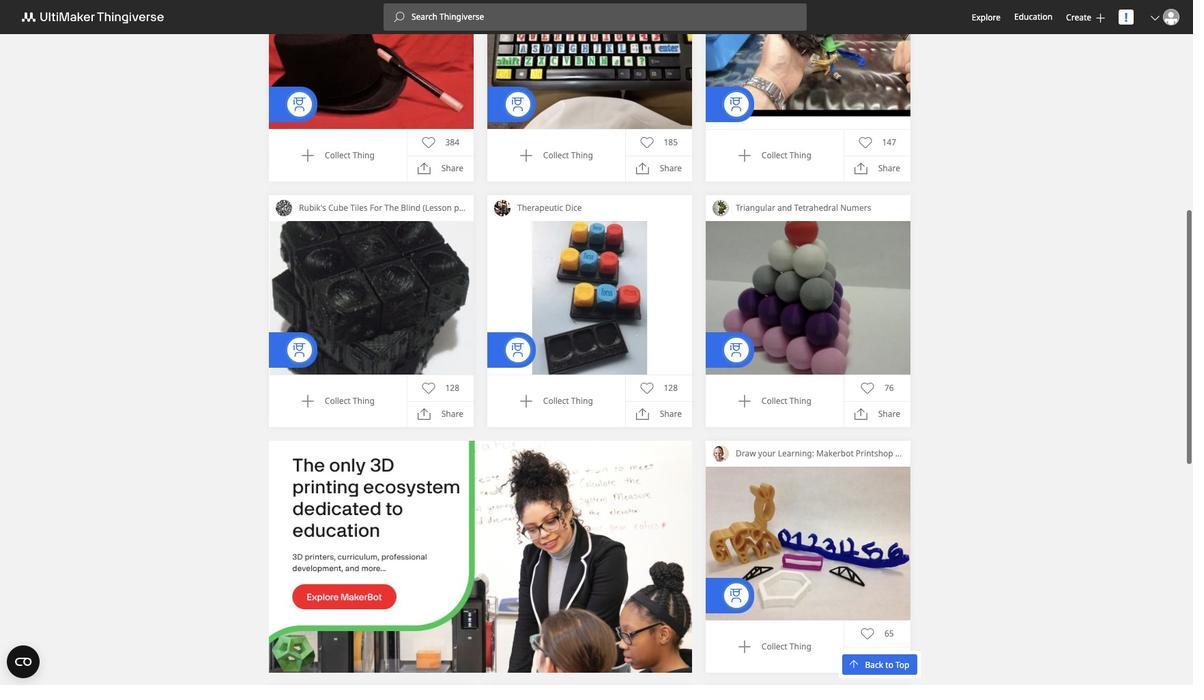 Task type: describe. For each thing, give the bounding box(es) containing it.
collect thing link for rubik's cube tiles for the blind (lesson plan inside)'s 128 link's share link
[[301, 395, 375, 408]]

like image for therapeutic dice
[[640, 381, 654, 395]]

collect thing for the 76 link
[[762, 395, 812, 407]]

avatar image right !
[[1163, 9, 1180, 25]]

128 for therapeutic dice
[[664, 382, 678, 394]]

avatar image for draw your learning: makerbot printshop tutorial
[[713, 446, 729, 462]]

share image for 128
[[418, 408, 431, 421]]

65 link
[[861, 627, 894, 641]]

like image for rubik's cube tiles for the blind (lesson plan inside)
[[422, 381, 435, 395]]

add to collection image for 128
[[301, 395, 315, 408]]

147
[[882, 136, 896, 148]]

makerbot
[[817, 448, 854, 459]]

share link for the 76 link
[[855, 408, 900, 421]]

tetrahedral
[[794, 202, 838, 214]]

draw your learning: makerbot printshop tutorial
[[736, 448, 925, 459]]

back to top button
[[842, 655, 918, 675]]

collect thing for the 147 link
[[762, 150, 812, 161]]

collect thing link for the 76 link's share link
[[738, 395, 812, 408]]

like image for 76
[[861, 381, 875, 395]]

share link for 128 link corresponding to therapeutic dice
[[636, 408, 682, 421]]

learning:
[[778, 448, 814, 459]]

128 for rubik's cube tiles for the blind (lesson plan inside)
[[445, 382, 460, 394]]

add to collection image for 65
[[738, 640, 752, 654]]

search control image
[[394, 12, 405, 23]]

share for the 76 link
[[878, 408, 900, 420]]

open widget image
[[7, 646, 40, 679]]

numers
[[841, 202, 871, 214]]

back to top
[[865, 659, 910, 671]]

collect thing link for share link for the 147 link
[[738, 149, 812, 162]]

collect for 384's add to collection image
[[325, 150, 351, 161]]

avatar image for therapeutic dice
[[494, 200, 511, 216]]

share for rubik's cube tiles for the blind (lesson plan inside)'s 128 link
[[442, 408, 464, 420]]

collect thing for 185 link
[[543, 150, 593, 161]]

tutorial
[[896, 448, 925, 459]]

cube
[[328, 202, 348, 214]]

share image for 65
[[855, 654, 868, 667]]

thing for rubik's cube tiles for the blind (lesson plan inside)'s 128 link's share link collect thing link
[[353, 395, 375, 407]]

collect thing link for share link associated with 128 link corresponding to therapeutic dice
[[519, 395, 593, 408]]

avatar image for rubik's cube tiles for the blind (lesson plan inside)
[[276, 200, 292, 216]]

add to collection image for 384
[[301, 149, 315, 162]]

147 link
[[859, 136, 896, 149]]

create
[[1066, 11, 1092, 23]]

185 link
[[640, 136, 678, 149]]

rubik's
[[299, 202, 326, 214]]

65
[[885, 628, 894, 640]]

(lesson
[[423, 202, 452, 214]]

triangular and tetrahedral numers link
[[729, 195, 911, 221]]

to
[[886, 659, 894, 671]]

education
[[1015, 11, 1053, 23]]

add to collection image for 147
[[738, 149, 752, 162]]

create button
[[1066, 11, 1105, 23]]

share link for the 384 link
[[418, 162, 464, 176]]

384
[[445, 136, 460, 148]]

therapeutic dice link
[[511, 195, 692, 221]]

avatar image for triangular and tetrahedral numers
[[713, 200, 729, 216]]

collect for add to collection icon related to 185
[[543, 150, 569, 161]]

draw
[[736, 448, 756, 459]]

scrollupicon image
[[850, 659, 859, 668]]

tiles
[[350, 202, 368, 214]]

thing for collect thing link related to share link related to the 384 link
[[353, 150, 375, 161]]

128 link for rubik's cube tiles for the blind (lesson plan inside)
[[422, 381, 460, 395]]

share for the 384 link
[[442, 163, 464, 174]]

share for the 147 link
[[878, 163, 900, 174]]

add to collection image for 185
[[519, 149, 533, 162]]



Task type: vqa. For each thing, say whether or not it's contained in the screenshot.
Advertisement element
no



Task type: locate. For each thing, give the bounding box(es) containing it.
plusicon image
[[1096, 13, 1105, 22]]

blind
[[401, 202, 421, 214]]

0 vertical spatial add to collection image
[[519, 149, 533, 162]]

the
[[385, 202, 399, 214]]

share
[[442, 163, 464, 174], [660, 163, 682, 174], [878, 163, 900, 174], [442, 408, 464, 420], [660, 408, 682, 420], [878, 408, 900, 420]]

2 128 link from the left
[[640, 381, 678, 395]]

explore
[[972, 11, 1001, 23]]

printshop
[[856, 448, 894, 459]]

1 vertical spatial add to collection image
[[301, 395, 315, 408]]

like image
[[640, 136, 654, 149], [422, 381, 435, 395], [640, 381, 654, 395]]

collect for add to collection image for 128
[[543, 395, 569, 407]]

collect thing for the 65 link at the bottom right of page
[[762, 641, 812, 653]]

collect thing link for share link related to the 384 link
[[301, 149, 375, 162]]

Search Thingiverse text field
[[405, 12, 807, 23]]

add to collection image
[[519, 149, 533, 162], [301, 395, 315, 408], [738, 640, 752, 654]]

dice
[[565, 202, 582, 214]]

collect thing link
[[301, 149, 375, 162], [519, 149, 593, 162], [738, 149, 812, 162], [301, 395, 375, 408], [519, 395, 593, 408], [738, 395, 812, 408], [738, 640, 812, 654]]

inside)
[[473, 202, 498, 214]]

share link for rubik's cube tiles for the blind (lesson plan inside)'s 128 link
[[418, 408, 464, 421]]

collect thing for the 384 link
[[325, 150, 375, 161]]

collect for add to collection image for 76
[[762, 395, 788, 407]]

avatar image left 'draw'
[[713, 446, 729, 462]]

triangular
[[736, 202, 775, 214]]

like image left 147
[[859, 136, 872, 149]]

2 vertical spatial add to collection image
[[738, 640, 752, 654]]

add to collection image
[[301, 149, 315, 162], [738, 149, 752, 162], [519, 395, 533, 408], [738, 395, 752, 408]]

share link for the 147 link
[[855, 162, 900, 176]]

thing for collect thing link for share link for the 147 link
[[790, 150, 812, 161]]

share image for 384
[[418, 162, 431, 176]]

collect thing
[[325, 150, 375, 161], [543, 150, 593, 161], [762, 150, 812, 161], [325, 395, 375, 407], [543, 395, 593, 407], [762, 395, 812, 407], [762, 641, 812, 653]]

1 horizontal spatial add to collection image
[[519, 149, 533, 162]]

top
[[896, 659, 910, 671]]

like image left 384
[[422, 136, 435, 149]]

0 horizontal spatial 128 link
[[422, 381, 460, 395]]

collect
[[325, 150, 351, 161], [543, 150, 569, 161], [762, 150, 788, 161], [325, 395, 351, 407], [543, 395, 569, 407], [762, 395, 788, 407], [762, 641, 788, 653]]

128 link
[[422, 381, 460, 395], [640, 381, 678, 395]]

thing for collect thing link for share link associated with 128 link corresponding to therapeutic dice
[[571, 395, 593, 407]]

share image for 128
[[636, 408, 650, 421]]

draw your learning: makerbot printshop tutorial link
[[729, 441, 925, 467]]

share image
[[418, 162, 431, 176], [636, 162, 650, 176], [855, 162, 868, 176], [636, 408, 650, 421]]

plan
[[454, 202, 471, 214]]

384 link
[[422, 136, 460, 149]]

thing for collect thing link for 185 link's share link
[[571, 150, 593, 161]]

makerbot logo image
[[14, 9, 180, 25]]

share image for 76
[[855, 408, 868, 421]]

!
[[1125, 9, 1128, 25]]

share for 185 link
[[660, 163, 682, 174]]

like image for 384
[[422, 136, 435, 149]]

! link
[[1119, 9, 1134, 25]]

thing for the 76 link's share link collect thing link
[[790, 395, 812, 407]]

collect for 128's add to collection icon
[[325, 395, 351, 407]]

1 128 from the left
[[445, 382, 460, 394]]

collect thing for rubik's cube tiles for the blind (lesson plan inside)'s 128 link
[[325, 395, 375, 407]]

add to collection image for 76
[[738, 395, 752, 408]]

185
[[664, 136, 678, 148]]

rubik's cube tiles for the blind (lesson plan inside) link
[[292, 195, 498, 221]]

like image left 65
[[861, 627, 875, 641]]

collect for add to collection icon associated with 65
[[762, 641, 788, 653]]

your
[[758, 448, 776, 459]]

therapeutic dice
[[518, 202, 582, 214]]

76
[[885, 382, 894, 394]]

and
[[778, 202, 792, 214]]

share link for 185 link
[[636, 162, 682, 176]]

128
[[445, 382, 460, 394], [664, 382, 678, 394]]

rubik's cube tiles for the blind (lesson plan inside)
[[299, 202, 498, 214]]

education link
[[1015, 10, 1053, 25]]

0 horizontal spatial 128
[[445, 382, 460, 394]]

share image for 147
[[855, 162, 868, 176]]

0 horizontal spatial add to collection image
[[301, 395, 315, 408]]

128 link for therapeutic dice
[[640, 381, 678, 395]]

1 128 link from the left
[[422, 381, 460, 395]]

2 horizontal spatial add to collection image
[[738, 640, 752, 654]]

back
[[865, 659, 884, 671]]

triangular and tetrahedral numers
[[736, 202, 871, 214]]

1 horizontal spatial 128 link
[[640, 381, 678, 395]]

76 link
[[861, 381, 894, 395]]

for
[[370, 202, 382, 214]]

like image for 65
[[861, 627, 875, 641]]

avatar image left rubik's
[[276, 200, 292, 216]]

avatar image left triangular
[[713, 200, 729, 216]]

share image
[[418, 408, 431, 421], [855, 408, 868, 421], [855, 654, 868, 667]]

2 128 from the left
[[664, 382, 678, 394]]

avatar image left therapeutic
[[494, 200, 511, 216]]

share link
[[418, 162, 464, 176], [636, 162, 682, 176], [855, 162, 900, 176], [418, 408, 464, 421], [636, 408, 682, 421], [855, 408, 900, 421]]

explore button
[[972, 11, 1001, 23]]

thing
[[353, 150, 375, 161], [571, 150, 593, 161], [790, 150, 812, 161], [353, 395, 375, 407], [571, 395, 593, 407], [790, 395, 812, 407], [790, 641, 812, 653]]

share image for 185
[[636, 162, 650, 176]]

like image for 147
[[859, 136, 872, 149]]

1 horizontal spatial 128
[[664, 382, 678, 394]]

make card image
[[269, 0, 474, 129], [487, 0, 692, 129], [706, 0, 911, 129], [269, 221, 474, 375], [487, 221, 692, 375], [706, 221, 911, 375], [706, 467, 911, 621]]

like image left 76
[[861, 381, 875, 395]]

add to collection image for 128
[[519, 395, 533, 408]]

collect thing link for 185 link's share link
[[519, 149, 593, 162]]

therapeutic
[[518, 202, 563, 214]]

avatar image
[[1163, 9, 1180, 25], [276, 200, 292, 216], [494, 200, 511, 216], [713, 200, 729, 216], [713, 446, 729, 462]]

share for 128 link corresponding to therapeutic dice
[[660, 408, 682, 420]]

collect thing for 128 link corresponding to therapeutic dice
[[543, 395, 593, 407]]

like image
[[422, 136, 435, 149], [859, 136, 872, 149], [861, 381, 875, 395], [861, 627, 875, 641]]

collect for add to collection image for 147
[[762, 150, 788, 161]]



